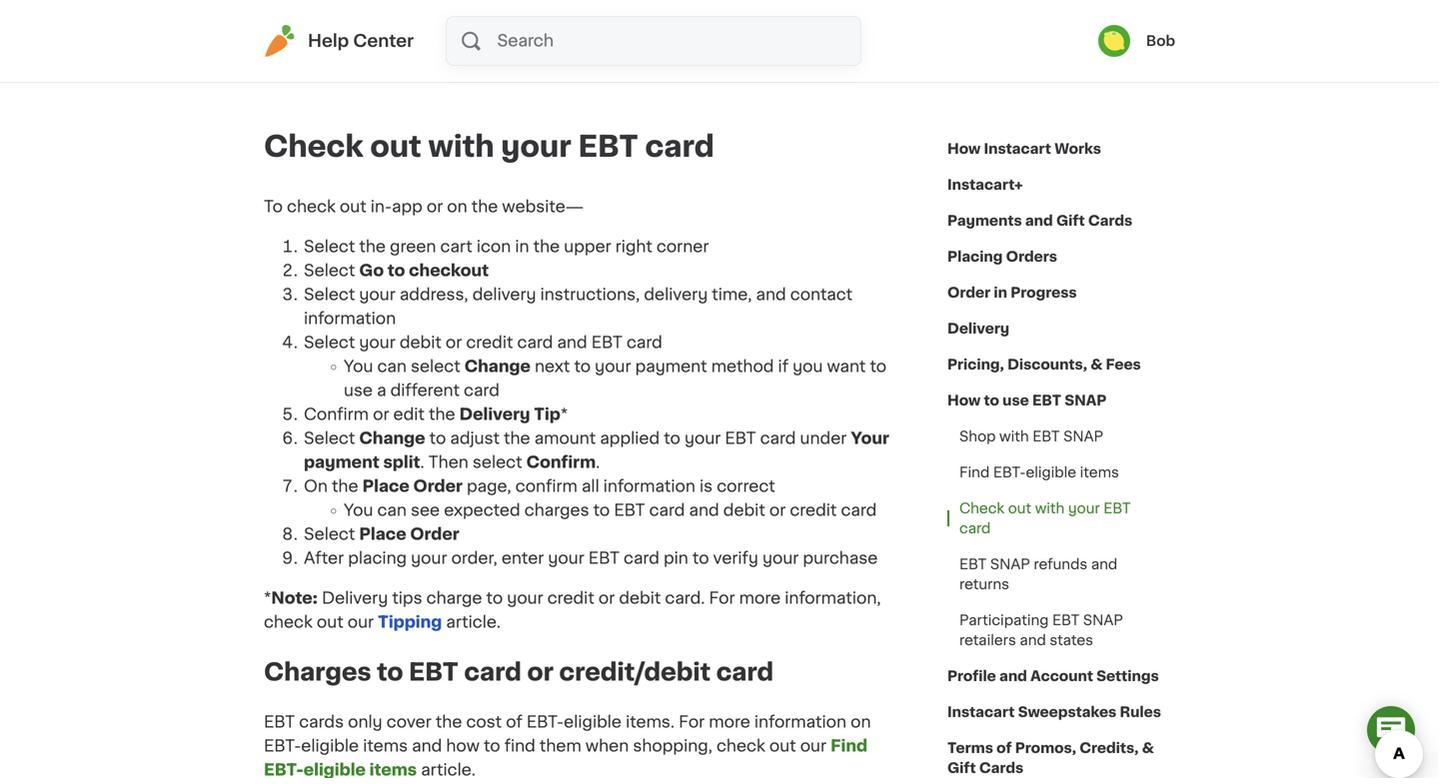 Task type: describe. For each thing, give the bounding box(es) containing it.
of inside "terms of promos, credits, & gift cards"
[[997, 742, 1012, 756]]

how for how to use ebt snap
[[948, 394, 981, 408]]

your right verify
[[763, 551, 799, 567]]

is
[[700, 479, 713, 495]]

cart
[[440, 239, 473, 255]]

participating ebt snap retailers and states
[[960, 614, 1124, 648]]

ebt up next to your payment method if you want to use a different card
[[592, 335, 623, 351]]

different
[[391, 383, 460, 399]]

or up ebt cards only cover the cost of ebt-eligible items. for more information on ebt-eligible items and how to find them when shopping, check out our
[[527, 661, 554, 685]]

bob link
[[1099, 25, 1176, 57]]

under
[[800, 431, 847, 447]]

0 horizontal spatial debit
[[400, 335, 442, 351]]

1 delivery from the left
[[473, 287, 536, 303]]

. then select confirm .
[[420, 455, 600, 471]]

out inside check out with your ebt card
[[1009, 502, 1032, 516]]

shopping,
[[633, 739, 713, 755]]

your up is
[[685, 431, 721, 447]]

the down different
[[429, 407, 455, 423]]

0 vertical spatial with
[[428, 132, 495, 161]]

in inside select the green cart icon in the upper right corner select go to checkout select your address, delivery instructions, delivery time, and contact information
[[515, 239, 529, 255]]

information inside on the place order page, confirm all information is correct you can see expected charges to ebt card and debit or credit card select place order after placing your order, enter your ebt card pin to verify your purchase
[[604, 479, 696, 495]]

expected
[[444, 503, 521, 519]]

to down all
[[594, 503, 610, 519]]

you can select change
[[344, 359, 531, 375]]

returns
[[960, 578, 1010, 592]]

information inside ebt cards only cover the cost of ebt-eligible items. for more information on ebt-eligible items and how to find them when shopping, check out our
[[755, 715, 847, 731]]

find
[[505, 739, 536, 755]]

sweepstakes
[[1018, 706, 1117, 720]]

ebt down the how to use ebt snap link
[[1033, 430, 1060, 444]]

1 horizontal spatial find
[[960, 466, 990, 480]]

and inside ebt snap refunds and returns
[[1092, 558, 1118, 572]]

to right next
[[574, 359, 591, 375]]

your payment split
[[304, 431, 890, 471]]

amount
[[535, 431, 596, 447]]

the up . then select confirm .
[[504, 431, 531, 447]]

how instacart works
[[948, 142, 1102, 156]]

or right app
[[427, 199, 443, 215]]

delivery for delivery
[[948, 322, 1010, 336]]

payments and gift cards
[[948, 214, 1133, 228]]

refunds
[[1034, 558, 1088, 572]]

them
[[540, 739, 582, 755]]

credit inside delivery tips charge to your credit or debit card. for more information, check out our
[[548, 591, 595, 607]]

gift inside "terms of promos, credits, & gift cards"
[[948, 762, 976, 776]]

to right the applied
[[664, 431, 681, 447]]

rules
[[1120, 706, 1162, 720]]

instacart sweepstakes rules
[[948, 706, 1162, 720]]

can inside on the place order page, confirm all information is correct you can see expected charges to ebt card and debit or credit card select place order after placing your order, enter your ebt card pin to verify your purchase
[[377, 503, 407, 519]]

you
[[793, 359, 823, 375]]

delivery link
[[948, 311, 1010, 347]]

purchase
[[803, 551, 878, 567]]

method
[[712, 359, 774, 375]]

instacart+ link
[[948, 167, 1024, 203]]

ebt cards only cover the cost of ebt-eligible items. for more information on ebt-eligible items and how to find them when shopping, check out our
[[264, 715, 871, 755]]

items for right find ebt-eligible items link
[[1080, 466, 1120, 480]]

out inside ebt cards only cover the cost of ebt-eligible items. for more information on ebt-eligible items and how to find them when shopping, check out our
[[770, 739, 796, 755]]

next to your payment method if you want to use a different card
[[344, 359, 887, 399]]

ebt down tipping article.
[[409, 661, 459, 685]]

payments
[[948, 214, 1022, 228]]

check out with your ebt card link
[[948, 491, 1176, 547]]

correct
[[717, 479, 776, 495]]

snap inside ebt snap refunds and returns
[[991, 558, 1031, 572]]

progress
[[1011, 286, 1077, 300]]

next
[[535, 359, 570, 375]]

if
[[778, 359, 789, 375]]

verify
[[713, 551, 759, 567]]

0 vertical spatial article.
[[446, 615, 501, 631]]

on inside ebt cards only cover the cost of ebt-eligible items. for more information on ebt-eligible items and how to find them when shopping, check out our
[[851, 715, 871, 731]]

0 horizontal spatial &
[[1091, 358, 1103, 372]]

1 vertical spatial in
[[994, 286, 1008, 300]]

ebt up delivery tips charge to your credit or debit card. for more information, check out our
[[589, 551, 620, 567]]

1 vertical spatial article.
[[417, 763, 476, 779]]

0 horizontal spatial *
[[264, 591, 271, 607]]

4 select from the top
[[304, 335, 355, 351]]

the up icon
[[472, 199, 498, 215]]

1 vertical spatial find
[[831, 739, 868, 755]]

bob
[[1147, 34, 1176, 48]]

0 horizontal spatial change
[[359, 431, 425, 447]]

items inside ebt cards only cover the cost of ebt-eligible items. for more information on ebt-eligible items and how to find them when shopping, check out our
[[363, 739, 408, 755]]

check inside delivery tips charge to your credit or debit card. for more information, check out our
[[264, 615, 313, 631]]

fees
[[1106, 358, 1142, 372]]

retailers
[[960, 634, 1017, 648]]

of inside ebt cards only cover the cost of ebt-eligible items. for more information on ebt-eligible items and how to find them when shopping, check out our
[[506, 715, 523, 731]]

select your debit or credit card and ebt card
[[304, 335, 663, 351]]

payment inside your payment split
[[304, 455, 380, 471]]

placing orders
[[948, 250, 1058, 264]]

placing
[[948, 250, 1003, 264]]

terms of promos, credits, & gift cards link
[[948, 731, 1176, 779]]

select for can
[[411, 359, 461, 375]]

terms of promos, credits, & gift cards
[[948, 742, 1154, 776]]

profile and account settings
[[948, 670, 1159, 684]]

your up a
[[359, 335, 396, 351]]

with inside shop with ebt snap link
[[1000, 430, 1029, 444]]

and up next
[[557, 335, 588, 351]]

2 select from the top
[[304, 263, 355, 279]]

address,
[[400, 287, 469, 303]]

1 horizontal spatial find ebt-eligible items link
[[948, 455, 1132, 491]]

to right "want" at the right of the page
[[870, 359, 887, 375]]

card.
[[665, 591, 705, 607]]

upper
[[564, 239, 612, 255]]

order,
[[451, 551, 498, 567]]

works
[[1055, 142, 1102, 156]]

5 select from the top
[[304, 431, 355, 447]]

ebt inside ebt cards only cover the cost of ebt-eligible items. for more information on ebt-eligible items and how to find them when shopping, check out our
[[264, 715, 295, 731]]

0 vertical spatial order
[[948, 286, 991, 300]]

go
[[359, 263, 384, 279]]

use inside next to your payment method if you want to use a different card
[[344, 383, 373, 399]]

to right 'pin'
[[693, 551, 709, 567]]

pin
[[664, 551, 689, 567]]

ebt inside participating ebt snap retailers and states
[[1053, 614, 1080, 628]]

1 horizontal spatial *
[[561, 407, 568, 423]]

1 horizontal spatial cards
[[1089, 214, 1133, 228]]

see
[[411, 503, 440, 519]]

user avatar image
[[1099, 25, 1131, 57]]

0 vertical spatial check
[[287, 199, 336, 215]]

you inside on the place order page, confirm all information is correct you can see expected charges to ebt card and debit or credit card select place order after placing your order, enter your ebt card pin to verify your purchase
[[344, 503, 373, 519]]

promos,
[[1016, 742, 1077, 756]]

center
[[353, 32, 414, 49]]

states
[[1050, 634, 1094, 648]]

your right enter
[[548, 551, 585, 567]]

terms
[[948, 742, 994, 756]]

with inside check out with your ebt card
[[1035, 502, 1065, 516]]

confirm or edit the delivery tip *
[[304, 407, 568, 423]]

pricing, discounts, & fees
[[948, 358, 1142, 372]]

0 horizontal spatial on
[[447, 199, 468, 215]]

to down confirm or edit the delivery tip *
[[430, 431, 446, 447]]

0 vertical spatial check
[[264, 132, 364, 161]]

enter
[[502, 551, 544, 567]]

ebt up "ebt snap refunds and returns" link
[[1104, 502, 1131, 516]]

debit inside on the place order page, confirm all information is correct you can see expected charges to ebt card and debit or credit card select place order after placing your order, enter your ebt card pin to verify your purchase
[[724, 503, 766, 519]]

when
[[586, 739, 629, 755]]

credit/debit
[[559, 661, 711, 685]]

to inside the how to use ebt snap link
[[984, 394, 1000, 408]]

how to use ebt snap
[[948, 394, 1107, 408]]

participating
[[960, 614, 1049, 628]]

the down the 'website—'
[[534, 239, 560, 255]]

0 vertical spatial gift
[[1057, 214, 1085, 228]]

your
[[851, 431, 890, 447]]

confirm
[[516, 479, 578, 495]]

instacart+
[[948, 178, 1024, 192]]

in-
[[371, 199, 392, 215]]

account
[[1031, 670, 1094, 684]]

0 vertical spatial instacart
[[984, 142, 1052, 156]]

only
[[348, 715, 383, 731]]

instacart sweepstakes rules link
[[948, 695, 1162, 731]]

0 horizontal spatial credit
[[466, 335, 513, 351]]

adjust
[[450, 431, 500, 447]]

charges
[[264, 661, 371, 685]]

1 horizontal spatial check out with your ebt card
[[960, 502, 1131, 536]]

or down a
[[373, 407, 389, 423]]

a
[[377, 383, 386, 399]]

cards inside "terms of promos, credits, & gift cards"
[[980, 762, 1024, 776]]

ebt up correct
[[725, 431, 756, 447]]

help center
[[308, 32, 414, 49]]

to check out in-app or on the website—
[[264, 199, 584, 215]]

our inside ebt cards only cover the cost of ebt-eligible items. for more information on ebt-eligible items and how to find them when shopping, check out our
[[801, 739, 827, 755]]

how to use ebt snap link
[[948, 383, 1107, 419]]

pricing,
[[948, 358, 1005, 372]]



Task type: vqa. For each thing, say whether or not it's contained in the screenshot.
Bridge in the Bridge Street Market, Capital City Market, Meijer, Rivertown Market, Woodward Corner Market
no



Task type: locate. For each thing, give the bounding box(es) containing it.
for right card.
[[709, 591, 735, 607]]

2 horizontal spatial credit
[[790, 503, 837, 519]]

your inside next to your payment method if you want to use a different card
[[595, 359, 631, 375]]

to down cost
[[484, 739, 501, 755]]

our inside delivery tips charge to your credit or debit card. for more information, check out our
[[348, 615, 374, 631]]

of
[[506, 715, 523, 731], [997, 742, 1012, 756]]

for inside delivery tips charge to your credit or debit card. for more information, check out our
[[709, 591, 735, 607]]

instacart
[[984, 142, 1052, 156], [948, 706, 1015, 720]]

check right shopping,
[[717, 739, 766, 755]]

1 vertical spatial find ebt-eligible items
[[264, 739, 868, 779]]

or
[[427, 199, 443, 215], [446, 335, 462, 351], [373, 407, 389, 423], [770, 503, 786, 519], [599, 591, 615, 607], [527, 661, 554, 685]]

more inside ebt cards only cover the cost of ebt-eligible items. for more information on ebt-eligible items and how to find them when shopping, check out our
[[709, 715, 751, 731]]

snap inside shop with ebt snap link
[[1064, 430, 1104, 444]]

your inside select the green cart icon in the upper right corner select go to checkout select your address, delivery instructions, delivery time, and contact information
[[359, 287, 396, 303]]

0 vertical spatial *
[[561, 407, 568, 423]]

1 vertical spatial cards
[[980, 762, 1024, 776]]

to right charge
[[486, 591, 503, 607]]

items down only
[[363, 739, 408, 755]]

1 vertical spatial &
[[1142, 742, 1154, 756]]

1 vertical spatial delivery
[[460, 407, 530, 423]]

debit inside delivery tips charge to your credit or debit card. for more information, check out our
[[619, 591, 661, 607]]

payment left method
[[635, 359, 707, 375]]

2 horizontal spatial information
[[755, 715, 847, 731]]

0 horizontal spatial .
[[420, 455, 425, 471]]

information inside select the green cart icon in the upper right corner select go to checkout select your address, delivery instructions, delivery time, and contact information
[[304, 311, 396, 327]]

placing orders link
[[948, 239, 1058, 275]]

check out with your ebt card up the 'website—'
[[264, 132, 715, 161]]

1 horizontal spatial of
[[997, 742, 1012, 756]]

snap inside the how to use ebt snap link
[[1065, 394, 1107, 408]]

you
[[344, 359, 373, 375], [344, 503, 373, 519]]

gift
[[1057, 214, 1085, 228], [948, 762, 976, 776]]

the right on
[[332, 479, 358, 495]]

1 horizontal spatial change
[[465, 359, 531, 375]]

ebt inside ebt snap refunds and returns
[[960, 558, 987, 572]]

select the green cart icon in the upper right corner select go to checkout select your address, delivery instructions, delivery time, and contact information
[[304, 239, 853, 327]]

* note:
[[264, 591, 318, 607]]

2 vertical spatial delivery
[[322, 591, 388, 607]]

use left a
[[344, 383, 373, 399]]

instacart up instacart+
[[984, 142, 1052, 156]]

1 vertical spatial items
[[363, 739, 408, 755]]

your left the 'order,'
[[411, 551, 447, 567]]

tips
[[392, 591, 422, 607]]

0 vertical spatial change
[[465, 359, 531, 375]]

0 vertical spatial on
[[447, 199, 468, 215]]

select inside on the place order page, confirm all information is correct you can see expected charges to ebt card and debit or credit card select place order after placing your order, enter your ebt card pin to verify your purchase
[[304, 527, 355, 543]]

1 horizontal spatial our
[[801, 739, 827, 755]]

pricing, discounts, & fees link
[[948, 347, 1142, 383]]

ebt left cards
[[264, 715, 295, 731]]

your up the 'website—'
[[501, 132, 572, 161]]

2 you from the top
[[344, 503, 373, 519]]

check
[[287, 199, 336, 215], [264, 615, 313, 631], [717, 739, 766, 755]]

find ebt-eligible items for right find ebt-eligible items link
[[960, 466, 1120, 480]]

6 select from the top
[[304, 527, 355, 543]]

tip
[[534, 407, 561, 423]]

ebt- inside find ebt-eligible items
[[264, 763, 304, 779]]

more up shopping,
[[709, 715, 751, 731]]

0 vertical spatial of
[[506, 715, 523, 731]]

green
[[390, 239, 436, 255]]

help
[[308, 32, 349, 49]]

and right refunds
[[1092, 558, 1118, 572]]

1 horizontal spatial credit
[[548, 591, 595, 607]]

and inside select the green cart icon in the upper right corner select go to checkout select your address, delivery instructions, delivery time, and contact information
[[756, 287, 787, 303]]

select up different
[[411, 359, 461, 375]]

credit up purchase
[[790, 503, 837, 519]]

to inside ebt cards only cover the cost of ebt-eligible items. for more information on ebt-eligible items and how to find them when shopping, check out our
[[484, 739, 501, 755]]

card inside check out with your ebt card
[[960, 522, 991, 536]]

confirm left edit
[[304, 407, 369, 423]]

how instacart works link
[[948, 131, 1102, 167]]

3 select from the top
[[304, 287, 355, 303]]

0 horizontal spatial check
[[264, 132, 364, 161]]

to inside delivery tips charge to your credit or debit card. for more information, check out our
[[486, 591, 503, 607]]

change down select your debit or credit card and ebt card
[[465, 359, 531, 375]]

select for then
[[473, 455, 522, 471]]

corner
[[657, 239, 709, 255]]

2 horizontal spatial delivery
[[948, 322, 1010, 336]]

information,
[[785, 591, 881, 607]]

how up instacart+ link
[[948, 142, 981, 156]]

out
[[370, 132, 422, 161], [340, 199, 367, 215], [1009, 502, 1032, 516], [317, 615, 344, 631], [770, 739, 796, 755]]

ebt up returns
[[960, 558, 987, 572]]

. left then
[[420, 455, 425, 471]]

1 vertical spatial with
[[1000, 430, 1029, 444]]

then
[[429, 455, 469, 471]]

delivery up adjust
[[460, 407, 530, 423]]

0 vertical spatial place
[[363, 479, 410, 495]]

ebt-
[[994, 466, 1026, 480], [527, 715, 564, 731], [264, 739, 301, 755], [264, 763, 304, 779]]

1 horizontal spatial debit
[[619, 591, 661, 607]]

and inside payments and gift cards link
[[1026, 214, 1053, 228]]

select up the page, at the left of page
[[473, 455, 522, 471]]

find ebt-eligible items link down shop with ebt snap
[[948, 455, 1132, 491]]

in right icon
[[515, 239, 529, 255]]

0 horizontal spatial check out with your ebt card
[[264, 132, 715, 161]]

the inside on the place order page, confirm all information is correct you can see expected charges to ebt card and debit or credit card select place order after placing your order, enter your ebt card pin to verify your purchase
[[332, 479, 358, 495]]

or inside delivery tips charge to your credit or debit card. for more information, check out our
[[599, 591, 615, 607]]

ebt down your payment split
[[614, 503, 645, 519]]

delivery down icon
[[473, 287, 536, 303]]

2 vertical spatial with
[[1035, 502, 1065, 516]]

can left "see"
[[377, 503, 407, 519]]

and inside on the place order page, confirm all information is correct you can see expected charges to ebt card and debit or credit card select place order after placing your order, enter your ebt card pin to verify your purchase
[[689, 503, 720, 519]]

ebt down discounts,
[[1033, 394, 1062, 408]]

snap
[[1065, 394, 1107, 408], [1064, 430, 1104, 444], [991, 558, 1031, 572], [1084, 614, 1124, 628]]

find ebt-eligible items down cost
[[264, 739, 868, 779]]

orders
[[1006, 250, 1058, 264]]

check down * note:
[[264, 615, 313, 631]]

2 how from the top
[[948, 394, 981, 408]]

1 vertical spatial more
[[709, 715, 751, 731]]

article.
[[446, 615, 501, 631], [417, 763, 476, 779]]

check out with your ebt card up refunds
[[960, 502, 1131, 536]]

ebt snap refunds and returns
[[960, 558, 1118, 592]]

*
[[561, 407, 568, 423], [264, 591, 271, 607]]

0 vertical spatial find
[[960, 466, 990, 480]]

credit down on the place order page, confirm all information is correct you can see expected charges to ebt card and debit or credit card select place order after placing your order, enter your ebt card pin to verify your purchase
[[548, 591, 595, 607]]

and inside ebt cards only cover the cost of ebt-eligible items. for more information on ebt-eligible items and how to find them when shopping, check out our
[[412, 739, 442, 755]]

change up split
[[359, 431, 425, 447]]

2 vertical spatial debit
[[619, 591, 661, 607]]

0 horizontal spatial find ebt-eligible items link
[[264, 739, 868, 779]]

credits,
[[1080, 742, 1139, 756]]

want
[[827, 359, 866, 375]]

to
[[264, 199, 283, 215]]

0 vertical spatial can
[[377, 359, 407, 375]]

or down on the place order page, confirm all information is correct you can see expected charges to ebt card and debit or credit card select place order after placing your order, enter your ebt card pin to verify your purchase
[[599, 591, 615, 607]]

or up you can select change
[[446, 335, 462, 351]]

1 horizontal spatial delivery
[[460, 407, 530, 423]]

card inside next to your payment method if you want to use a different card
[[464, 383, 500, 399]]

you up the placing
[[344, 503, 373, 519]]

1 vertical spatial find ebt-eligible items link
[[264, 739, 868, 779]]

2 vertical spatial information
[[755, 715, 847, 731]]

and right time,
[[756, 287, 787, 303]]

1 horizontal spatial confirm
[[527, 455, 596, 471]]

how down pricing,
[[948, 394, 981, 408]]

your inside delivery tips charge to your credit or debit card. for more information, check out our
[[507, 591, 544, 607]]

find ebt-eligible items link down cost
[[264, 739, 868, 779]]

&
[[1091, 358, 1103, 372], [1142, 742, 1154, 756]]

1 vertical spatial debit
[[724, 503, 766, 519]]

find ebt-eligible items for bottommost find ebt-eligible items link
[[264, 739, 868, 779]]

1 vertical spatial place
[[359, 527, 407, 543]]

order down "see"
[[410, 527, 460, 543]]

1 horizontal spatial on
[[851, 715, 871, 731]]

with right 'shop'
[[1000, 430, 1029, 444]]

after
[[304, 551, 344, 567]]

0 vertical spatial information
[[304, 311, 396, 327]]

payment up on
[[304, 455, 380, 471]]

1 vertical spatial information
[[604, 479, 696, 495]]

and
[[1026, 214, 1053, 228], [756, 287, 787, 303], [557, 335, 588, 351], [689, 503, 720, 519], [1092, 558, 1118, 572], [1020, 634, 1047, 648], [1000, 670, 1028, 684], [412, 739, 442, 755]]

delivery down the placing
[[322, 591, 388, 607]]

cards down terms
[[980, 762, 1024, 776]]

payment inside next to your payment method if you want to use a different card
[[635, 359, 707, 375]]

items.
[[626, 715, 675, 731]]

1 vertical spatial instacart
[[948, 706, 1015, 720]]

check inside check out with your ebt card
[[960, 502, 1005, 516]]

delivery tips charge to your credit or debit card. for more information, check out our
[[264, 591, 881, 631]]

0 horizontal spatial gift
[[948, 762, 976, 776]]

or inside on the place order page, confirm all information is correct you can see expected charges to ebt card and debit or credit card select place order after placing your order, enter your ebt card pin to verify your purchase
[[770, 503, 786, 519]]

snap down the how to use ebt snap link
[[1064, 430, 1104, 444]]

note:
[[271, 591, 318, 607]]

the up go
[[359, 239, 386, 255]]

1 horizontal spatial use
[[1003, 394, 1030, 408]]

icon
[[477, 239, 511, 255]]

information
[[304, 311, 396, 327], [604, 479, 696, 495], [755, 715, 847, 731]]

the up how
[[436, 715, 462, 731]]

0 vertical spatial debit
[[400, 335, 442, 351]]

your down enter
[[507, 591, 544, 607]]

article. down charge
[[446, 615, 501, 631]]

items
[[1080, 466, 1120, 480], [363, 739, 408, 755], [370, 763, 417, 779]]

0 vertical spatial in
[[515, 239, 529, 255]]

ebt up states on the right bottom
[[1053, 614, 1080, 628]]

for up shopping,
[[679, 715, 705, 731]]

tipping link
[[378, 615, 442, 631]]

2 vertical spatial check
[[717, 739, 766, 755]]

1 horizontal spatial in
[[994, 286, 1008, 300]]

0 horizontal spatial for
[[679, 715, 705, 731]]

Search search field
[[495, 17, 861, 65]]

and down is
[[689, 503, 720, 519]]

check down 'shop'
[[960, 502, 1005, 516]]

delivery down the corner
[[644, 287, 708, 303]]

in down placing orders link at top
[[994, 286, 1008, 300]]

1 vertical spatial can
[[377, 503, 407, 519]]

2 vertical spatial order
[[410, 527, 460, 543]]

1 horizontal spatial payment
[[635, 359, 707, 375]]

payments and gift cards link
[[948, 203, 1133, 239]]

out inside delivery tips charge to your credit or debit card. for more information, check out our
[[317, 615, 344, 631]]

1 vertical spatial gift
[[948, 762, 976, 776]]

1 vertical spatial order
[[413, 479, 463, 495]]

participating ebt snap retailers and states link
[[948, 603, 1176, 659]]

settings
[[1097, 670, 1159, 684]]

the inside ebt cards only cover the cost of ebt-eligible items. for more information on ebt-eligible items and how to find them when shopping, check out our
[[436, 715, 462, 731]]

debit left card.
[[619, 591, 661, 607]]

2 horizontal spatial debit
[[724, 503, 766, 519]]

* up 'amount'
[[561, 407, 568, 423]]

your inside check out with your ebt card
[[1069, 502, 1100, 516]]

contact
[[791, 287, 853, 303]]

0 horizontal spatial confirm
[[304, 407, 369, 423]]

find
[[960, 466, 990, 480], [831, 739, 868, 755]]

find ebt-eligible items down shop with ebt snap link
[[960, 466, 1120, 480]]

and right profile
[[1000, 670, 1028, 684]]

tipping article.
[[378, 615, 501, 631]]

and down participating
[[1020, 634, 1047, 648]]

items for bottommost find ebt-eligible items link
[[370, 763, 417, 779]]

page,
[[467, 479, 512, 495]]

cover
[[387, 715, 432, 731]]

use up shop with ebt snap
[[1003, 394, 1030, 408]]

0 horizontal spatial information
[[304, 311, 396, 327]]

to up 'shop'
[[984, 394, 1000, 408]]

your up refunds
[[1069, 502, 1100, 516]]

1 horizontal spatial information
[[604, 479, 696, 495]]

cards down "works"
[[1089, 214, 1133, 228]]

1 horizontal spatial with
[[1000, 430, 1029, 444]]

place down split
[[363, 479, 410, 495]]

0 vertical spatial items
[[1080, 466, 1120, 480]]

select
[[411, 359, 461, 375], [473, 455, 522, 471]]

instacart image
[[264, 25, 296, 57]]

website—
[[502, 199, 584, 215]]

2 can from the top
[[377, 503, 407, 519]]

1 horizontal spatial delivery
[[644, 287, 708, 303]]

gift up the orders
[[1057, 214, 1085, 228]]

* up charges
[[264, 591, 271, 607]]

delivery up pricing,
[[948, 322, 1010, 336]]

1 horizontal spatial check
[[960, 502, 1005, 516]]

0 horizontal spatial of
[[506, 715, 523, 731]]

shop
[[960, 430, 996, 444]]

order in progress link
[[948, 275, 1077, 311]]

and up the orders
[[1026, 214, 1053, 228]]

0 vertical spatial find ebt-eligible items
[[960, 466, 1120, 480]]

1 vertical spatial on
[[851, 715, 871, 731]]

1 horizontal spatial find ebt-eligible items
[[960, 466, 1120, 480]]

2 . from the left
[[596, 455, 600, 471]]

placing
[[348, 551, 407, 567]]

to inside select the green cart icon in the upper right corner select go to checkout select your address, delivery instructions, delivery time, and contact information
[[388, 263, 405, 279]]

and inside participating ebt snap retailers and states
[[1020, 634, 1047, 648]]

1 vertical spatial check out with your ebt card
[[960, 502, 1131, 536]]

& left fees
[[1091, 358, 1103, 372]]

1 can from the top
[[377, 359, 407, 375]]

shop with ebt snap
[[960, 430, 1104, 444]]

your
[[501, 132, 572, 161], [359, 287, 396, 303], [359, 335, 396, 351], [595, 359, 631, 375], [685, 431, 721, 447], [1069, 502, 1100, 516], [411, 551, 447, 567], [548, 551, 585, 567], [763, 551, 799, 567], [507, 591, 544, 607]]

0 vertical spatial select
[[411, 359, 461, 375]]

1 . from the left
[[420, 455, 425, 471]]

snap inside participating ebt snap retailers and states
[[1084, 614, 1124, 628]]

for inside ebt cards only cover the cost of ebt-eligible items. for more information on ebt-eligible items and how to find them when shopping, check out our
[[679, 715, 705, 731]]

applied
[[600, 431, 660, 447]]

1 vertical spatial confirm
[[527, 455, 596, 471]]

shop with ebt snap link
[[948, 419, 1116, 455]]

0 vertical spatial delivery
[[948, 322, 1010, 336]]

1 vertical spatial credit
[[790, 503, 837, 519]]

how for how instacart works
[[948, 142, 981, 156]]

your right next
[[595, 359, 631, 375]]

2 vertical spatial items
[[370, 763, 417, 779]]

of up 'find'
[[506, 715, 523, 731]]

0 horizontal spatial delivery
[[322, 591, 388, 607]]

.
[[420, 455, 425, 471], [596, 455, 600, 471]]

& inside "terms of promos, credits, & gift cards"
[[1142, 742, 1154, 756]]

on
[[304, 479, 328, 495]]

1 vertical spatial of
[[997, 742, 1012, 756]]

1 vertical spatial select
[[473, 455, 522, 471]]

0 vertical spatial more
[[739, 591, 781, 607]]

0 vertical spatial our
[[348, 615, 374, 631]]

delivery inside delivery tips charge to your credit or debit card. for more information, check out our
[[322, 591, 388, 607]]

delivery for delivery tips charge to your credit or debit card. for more information, check out our
[[322, 591, 388, 607]]

ebt up the 'website—'
[[578, 132, 639, 161]]

0 horizontal spatial delivery
[[473, 287, 536, 303]]

more inside delivery tips charge to your credit or debit card. for more information, check out our
[[739, 591, 781, 607]]

check inside ebt cards only cover the cost of ebt-eligible items. for more information on ebt-eligible items and how to find them when shopping, check out our
[[717, 739, 766, 755]]

time,
[[712, 287, 752, 303]]

2 delivery from the left
[[644, 287, 708, 303]]

0 vertical spatial find ebt-eligible items link
[[948, 455, 1132, 491]]

and down cover
[[412, 739, 442, 755]]

cost
[[466, 715, 502, 731]]

0 vertical spatial credit
[[466, 335, 513, 351]]

split
[[383, 455, 420, 471]]

to up cover
[[377, 661, 403, 685]]

1 how from the top
[[948, 142, 981, 156]]

debit down correct
[[724, 503, 766, 519]]

1 you from the top
[[344, 359, 373, 375]]

1 select from the top
[[304, 239, 355, 255]]

2 horizontal spatial with
[[1035, 502, 1065, 516]]

0 vertical spatial you
[[344, 359, 373, 375]]

use inside the how to use ebt snap link
[[1003, 394, 1030, 408]]

select change to adjust the amount applied to your ebt card under
[[304, 431, 851, 447]]

2 vertical spatial credit
[[548, 591, 595, 607]]

with up to check out in-app or on the website—
[[428, 132, 495, 161]]

1 vertical spatial check
[[264, 615, 313, 631]]

1 vertical spatial our
[[801, 739, 827, 755]]

instructions,
[[540, 287, 640, 303]]

article. down how
[[417, 763, 476, 779]]

to right go
[[388, 263, 405, 279]]

on the place order page, confirm all information is correct you can see expected charges to ebt card and debit or credit card select place order after placing your order, enter your ebt card pin to verify your purchase
[[304, 479, 878, 567]]

confirm down 'amount'
[[527, 455, 596, 471]]

credit inside on the place order page, confirm all information is correct you can see expected charges to ebt card and debit or credit card select place order after placing your order, enter your ebt card pin to verify your purchase
[[790, 503, 837, 519]]

1 vertical spatial how
[[948, 394, 981, 408]]

0 horizontal spatial in
[[515, 239, 529, 255]]

charge
[[427, 591, 482, 607]]

0 horizontal spatial cards
[[980, 762, 1024, 776]]

0 vertical spatial confirm
[[304, 407, 369, 423]]

you up confirm or edit the delivery tip *
[[344, 359, 373, 375]]

card
[[645, 132, 715, 161], [517, 335, 553, 351], [627, 335, 663, 351], [464, 383, 500, 399], [760, 431, 796, 447], [649, 503, 685, 519], [841, 503, 877, 519], [960, 522, 991, 536], [624, 551, 660, 567], [464, 661, 522, 685], [717, 661, 774, 685]]

and inside profile and account settings link
[[1000, 670, 1028, 684]]

order in progress
[[948, 286, 1077, 300]]

your down go
[[359, 287, 396, 303]]

1 vertical spatial you
[[344, 503, 373, 519]]



